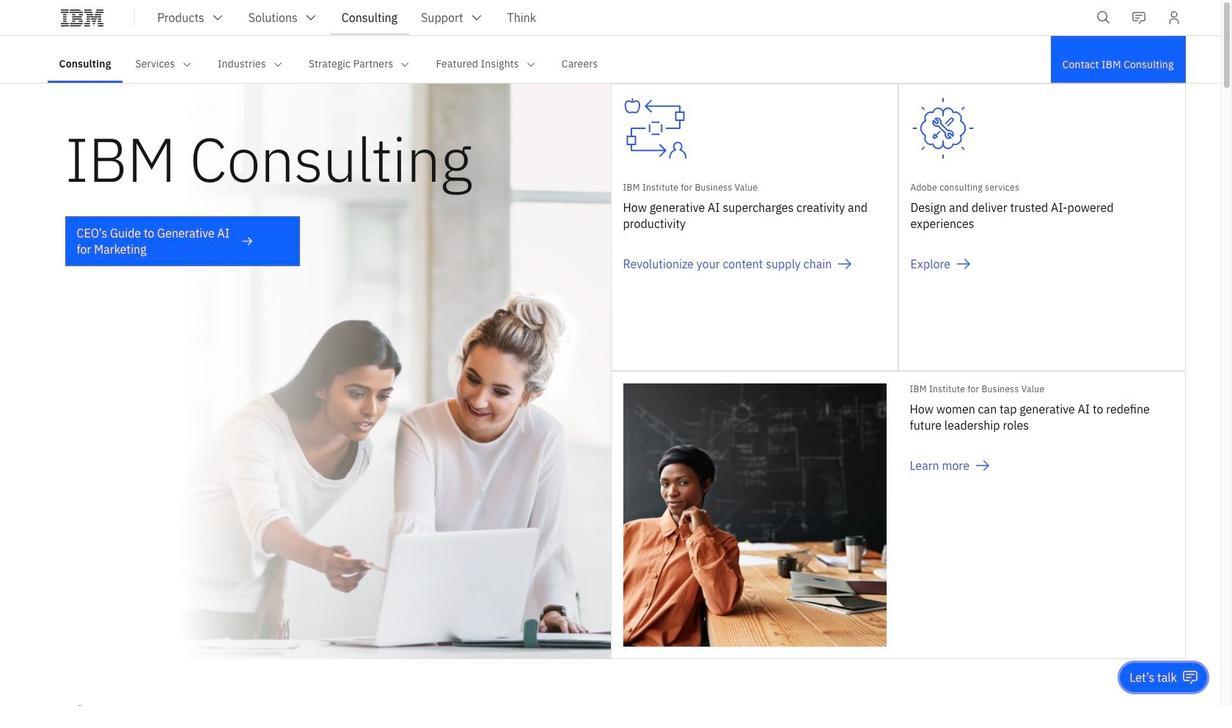Task type: describe. For each thing, give the bounding box(es) containing it.
let's talk element
[[1130, 670, 1178, 686]]



